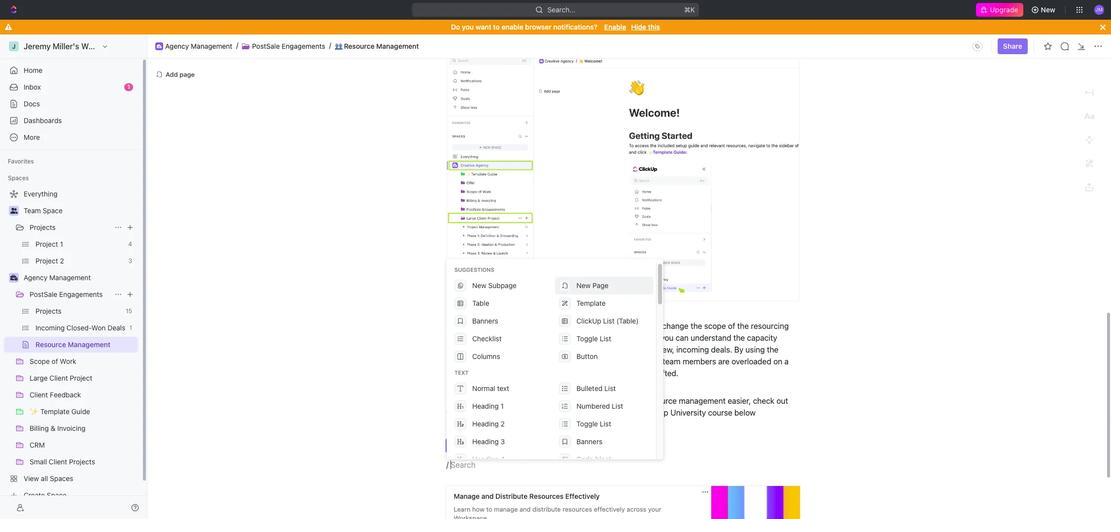 Task type: vqa. For each thing, say whether or not it's contained in the screenshot.
The 'Heading 3'
yes



Task type: describe. For each thing, give the bounding box(es) containing it.
of inside to understand all the features of these views that make resource management easier, check out the clickup help center documentation as well as the clickup university course below
[[555, 397, 562, 406]]

dashboards link
[[4, 113, 138, 129]]

new button
[[1028, 2, 1062, 18]]

upgrade link
[[977, 3, 1024, 17]]

favorites
[[8, 158, 34, 165]]

enable
[[604, 23, 626, 31]]

folder
[[518, 358, 539, 367]]

2 toggle list from the top
[[577, 420, 611, 429]]

0 horizontal spatial can
[[599, 358, 612, 367]]

enable
[[502, 23, 524, 31]]

across
[[447, 346, 470, 355]]

notifications?
[[554, 23, 598, 31]]

to left be
[[632, 370, 639, 379]]

you up list
[[544, 346, 557, 355]]

you up timelines
[[584, 358, 597, 367]]

1 as from the left
[[591, 409, 599, 418]]

1 inside sidebar navigation
[[127, 83, 130, 91]]

do
[[451, 23, 460, 31]]

course
[[708, 409, 733, 418]]

business time image
[[157, 44, 162, 48]]

1 vertical spatial 1
[[501, 402, 504, 411]]

heading 2
[[472, 420, 505, 429]]

2 horizontal spatial can
[[676, 334, 689, 343]]

resource for using
[[472, 442, 502, 451]]

that
[[608, 397, 622, 406]]

code block
[[577, 456, 613, 464]]

subpage
[[489, 282, 517, 290]]

below
[[735, 409, 756, 418]]

1 horizontal spatial banners
[[577, 438, 603, 446]]

a
[[785, 358, 789, 367]]

page
[[593, 282, 609, 290]]

team space
[[24, 207, 63, 215]]

capacity
[[747, 334, 778, 343]]

views
[[548, 442, 568, 451]]

code
[[577, 456, 594, 464]]

space inside by leveraging these views at the different locations, you can change the scope of the resourcing you want to focus on. by using the views at the space level, you can understand the capacity across all projects, helping you to determine resourcing for new, incoming deals. by using the views at the project folder or list level, you can understand if team members are overloaded on a particular project or determine if the timelines need to be shifted.
[[616, 334, 638, 343]]

👥
[[335, 42, 343, 50]]

1 vertical spatial resourcing
[[606, 346, 644, 355]]

search...
[[548, 5, 576, 14]]

(table)
[[617, 317, 639, 325]]

normal
[[472, 385, 495, 393]]

the down different
[[558, 334, 569, 343]]

docs link
[[4, 96, 138, 112]]

change
[[662, 322, 689, 331]]

add page
[[166, 70, 195, 78]]

members
[[683, 358, 716, 367]]

agency for business time image agency management link
[[165, 42, 189, 50]]

and
[[482, 493, 494, 501]]

need
[[612, 370, 630, 379]]

the down the "to" at the bottom of page
[[447, 409, 458, 418]]

resources
[[530, 493, 564, 501]]

new,
[[658, 346, 675, 355]]

1 vertical spatial determine
[[519, 370, 555, 379]]

management inside sidebar navigation
[[49, 274, 91, 282]]

engagements for rightmost postsale engagements link
[[282, 42, 325, 50]]

0 vertical spatial by
[[447, 322, 456, 331]]

1 vertical spatial project
[[483, 370, 508, 379]]

table
[[472, 299, 489, 308]]

bulleted
[[577, 385, 603, 393]]

understand inside to understand all the features of these views that make resource management easier, check out the clickup help center documentation as well as the clickup university course below
[[457, 397, 498, 406]]

well
[[601, 409, 615, 418]]

agency management link for business time icon
[[24, 270, 136, 286]]

of inside by leveraging these views at the different locations, you can change the scope of the resourcing you want to focus on. by using the views at the space level, you can understand the capacity across all projects, helping you to determine resourcing for new, incoming deals. by using the views at the project folder or list level, you can understand if team members are overloaded on a particular project or determine if the timelines need to be shifted.
[[728, 322, 736, 331]]

to understand all the features of these views that make resource management easier, check out the clickup help center documentation as well as the clickup university course below
[[447, 397, 791, 418]]

list
[[551, 358, 561, 367]]

out
[[777, 397, 789, 406]]

focus
[[490, 334, 510, 343]]

new page
[[577, 282, 609, 290]]

shifted.
[[652, 370, 679, 379]]

on.
[[512, 334, 523, 343]]

hide
[[631, 23, 646, 31]]

heading 3
[[472, 438, 505, 446]]

0 vertical spatial understand
[[691, 334, 732, 343]]

projects,
[[482, 346, 513, 355]]

docs
[[24, 100, 40, 108]]

the up "on"
[[767, 346, 779, 355]]

0 vertical spatial at
[[541, 322, 548, 331]]

new inside button
[[1041, 5, 1056, 14]]

by leveraging these views at the different locations, you can change the scope of the resourcing you want to focus on. by using the views at the space level, you can understand the capacity across all projects, helping you to determine resourcing for new, incoming deals. by using the views at the project folder or list level, you can understand if team members are overloaded on a particular project or determine if the timelines need to be shifted.
[[447, 322, 791, 379]]

agency management link for business time image
[[165, 42, 232, 50]]

0 vertical spatial determine
[[568, 346, 604, 355]]

button
[[577, 353, 598, 361]]

share
[[1004, 42, 1023, 50]]

2 vertical spatial by
[[735, 346, 744, 355]]

using resource management views
[[451, 442, 568, 451]]

timelines
[[578, 370, 610, 379]]

these inside to understand all the features of these views that make resource management easier, check out the clickup help center documentation as well as the clickup university course below
[[564, 397, 584, 406]]

you up new,
[[661, 334, 674, 343]]

inbox
[[24, 83, 41, 91]]

home link
[[4, 63, 138, 78]]

space inside tree
[[43, 207, 63, 215]]

to up list
[[559, 346, 566, 355]]

⌘k
[[685, 5, 695, 14]]

to left enable
[[493, 23, 500, 31]]

spaces
[[8, 175, 29, 182]]

0 horizontal spatial if
[[557, 370, 562, 379]]

1 horizontal spatial level,
[[640, 334, 659, 343]]

the left timelines
[[564, 370, 576, 379]]

resource
[[646, 397, 677, 406]]

resource for 👥
[[344, 42, 375, 50]]

agency management for agency management link related to business time icon
[[24, 274, 91, 282]]

team
[[663, 358, 681, 367]]

1 horizontal spatial or
[[541, 358, 549, 367]]

1 horizontal spatial by
[[525, 334, 534, 343]]

want inside by leveraging these views at the different locations, you can change the scope of the resourcing you want to focus on. by using the views at the space level, you can understand the capacity across all projects, helping you to determine resourcing for new, incoming deals. by using the views at the project folder or list level, you can understand if team members are overloaded on a particular project or determine if the timelines need to be shifted.
[[462, 334, 479, 343]]

for
[[646, 346, 656, 355]]

deals.
[[711, 346, 733, 355]]

0 horizontal spatial clickup
[[460, 409, 488, 418]]

the left "scope"
[[691, 322, 702, 331]]

agency for agency management link related to business time icon
[[24, 274, 47, 282]]

list left "make"
[[612, 402, 624, 411]]

do you want to enable browser notifications? enable hide this
[[451, 23, 660, 31]]

0 vertical spatial resourcing
[[751, 322, 789, 331]]

easier,
[[728, 397, 751, 406]]

browser
[[525, 23, 552, 31]]

home
[[24, 66, 43, 74]]

tree inside sidebar navigation
[[4, 186, 138, 504]]

list down locations,
[[600, 335, 611, 343]]

0 vertical spatial can
[[647, 322, 660, 331]]

favorites button
[[4, 156, 38, 168]]

0 horizontal spatial at
[[469, 358, 476, 367]]

👥 resource management
[[335, 42, 419, 50]]

postsale engagements for rightmost postsale engagements link
[[252, 42, 325, 50]]

to down leveraging
[[481, 334, 488, 343]]

clickup list (table)
[[577, 317, 639, 325]]



Task type: locate. For each thing, give the bounding box(es) containing it.
0 horizontal spatial new
[[472, 282, 487, 290]]

/
[[447, 461, 449, 470]]

1 toggle list from the top
[[577, 335, 611, 343]]

documentation
[[535, 409, 589, 418]]

space up projects on the left top of page
[[43, 207, 63, 215]]

1 horizontal spatial new
[[577, 282, 591, 290]]

2 horizontal spatial at
[[593, 334, 600, 343]]

all inside to understand all the features of these views that make resource management easier, check out the clickup help center documentation as well as the clickup university course below
[[500, 397, 508, 406]]

be
[[641, 370, 650, 379]]

determine
[[568, 346, 604, 355], [519, 370, 555, 379]]

check
[[753, 397, 775, 406]]

2 horizontal spatial by
[[735, 346, 744, 355]]

dashboards
[[24, 116, 62, 125]]

this
[[648, 23, 660, 31]]

2
[[501, 420, 505, 429]]

1 horizontal spatial if
[[656, 358, 661, 367]]

all
[[472, 346, 480, 355], [500, 397, 508, 406]]

2 horizontal spatial understand
[[691, 334, 732, 343]]

determine down different
[[568, 346, 604, 355]]

locations,
[[596, 322, 630, 331]]

new left page
[[577, 282, 591, 290]]

2 vertical spatial understand
[[457, 397, 498, 406]]

understand up be
[[614, 358, 654, 367]]

2 as from the left
[[617, 409, 625, 418]]

1 vertical spatial toggle
[[577, 420, 598, 429]]

incoming
[[677, 346, 709, 355]]

block
[[596, 456, 613, 464]]

0 horizontal spatial agency management link
[[24, 270, 136, 286]]

1 vertical spatial banners
[[577, 438, 603, 446]]

of right "scope"
[[728, 322, 736, 331]]

resourcing up capacity
[[751, 322, 789, 331]]

at up helping
[[541, 322, 548, 331]]

0 horizontal spatial of
[[555, 397, 562, 406]]

1 horizontal spatial 1
[[501, 402, 504, 411]]

to
[[447, 397, 455, 406]]

agency management
[[165, 42, 232, 50], [24, 274, 91, 282]]

tree containing team space
[[4, 186, 138, 504]]

heading left the 4
[[472, 456, 499, 464]]

postsale for rightmost postsale engagements link
[[252, 42, 280, 50]]

using up overloaded
[[746, 346, 765, 355]]

level, right list
[[563, 358, 582, 367]]

heading for heading 2
[[472, 420, 499, 429]]

level, up "for"
[[640, 334, 659, 343]]

understand down normal in the bottom left of the page
[[457, 397, 498, 406]]

project up normal text
[[483, 370, 508, 379]]

text
[[497, 385, 509, 393]]

1 horizontal spatial these
[[564, 397, 584, 406]]

numbered list
[[577, 402, 624, 411]]

space down (table)
[[616, 334, 638, 343]]

0 horizontal spatial postsale
[[30, 290, 57, 299]]

if down list
[[557, 370, 562, 379]]

1 horizontal spatial postsale engagements link
[[252, 42, 325, 50]]

can down change
[[676, 334, 689, 343]]

clickup up "heading 2" at bottom left
[[460, 409, 488, 418]]

toggle down different
[[577, 335, 598, 343]]

0 horizontal spatial postsale engagements
[[30, 290, 103, 299]]

0 horizontal spatial level,
[[563, 358, 582, 367]]

want right do
[[476, 23, 492, 31]]

0 vertical spatial toggle list
[[577, 335, 611, 343]]

team
[[24, 207, 41, 215]]

by up helping
[[525, 334, 534, 343]]

1 heading from the top
[[472, 402, 499, 411]]

tree
[[4, 186, 138, 504]]

want
[[476, 23, 492, 31], [462, 334, 479, 343]]

agency right business time icon
[[24, 274, 47, 282]]

heading for heading 4
[[472, 456, 499, 464]]

1 vertical spatial or
[[510, 370, 517, 379]]

1
[[127, 83, 130, 91], [501, 402, 504, 411]]

0 vertical spatial toggle
[[577, 335, 598, 343]]

postsale engagements link
[[252, 42, 325, 50], [30, 287, 110, 303]]

heading down normal in the bottom left of the page
[[472, 402, 499, 411]]

1 vertical spatial postsale engagements
[[30, 290, 103, 299]]

0 horizontal spatial as
[[591, 409, 599, 418]]

university
[[671, 409, 706, 418]]

the up center
[[510, 397, 521, 406]]

1 vertical spatial by
[[525, 334, 534, 343]]

text
[[455, 370, 469, 376]]

as left well
[[591, 409, 599, 418]]

toggle down numbered at bottom right
[[577, 420, 598, 429]]

to
[[493, 23, 500, 31], [481, 334, 488, 343], [559, 346, 566, 355], [632, 370, 639, 379]]

1 horizontal spatial resourcing
[[751, 322, 789, 331]]

engagements for postsale engagements link inside the sidebar navigation
[[59, 290, 103, 299]]

business time image
[[10, 275, 18, 281]]

help
[[490, 409, 507, 418]]

1 horizontal spatial at
[[541, 322, 548, 331]]

template
[[577, 299, 606, 308]]

projects link
[[30, 220, 110, 236]]

0 vertical spatial want
[[476, 23, 492, 31]]

can up timelines
[[599, 358, 612, 367]]

1 vertical spatial agency
[[24, 274, 47, 282]]

1 horizontal spatial understand
[[614, 358, 654, 367]]

0 horizontal spatial using
[[536, 334, 556, 343]]

heading down 'help'
[[472, 420, 499, 429]]

banners up code
[[577, 438, 603, 446]]

suggestions
[[455, 267, 494, 273]]

can
[[647, 322, 660, 331], [676, 334, 689, 343], [599, 358, 612, 367]]

0 vertical spatial banners
[[472, 317, 498, 325]]

list left (table)
[[603, 317, 615, 325]]

2 vertical spatial at
[[469, 358, 476, 367]]

1 vertical spatial postsale engagements link
[[30, 287, 110, 303]]

views up on.
[[519, 322, 539, 331]]

list down well
[[600, 420, 611, 429]]

0 vertical spatial these
[[497, 322, 517, 331]]

1 vertical spatial want
[[462, 334, 479, 343]]

new for new page
[[577, 282, 591, 290]]

using up helping
[[536, 334, 556, 343]]

leveraging
[[458, 322, 495, 331]]

1 vertical spatial can
[[676, 334, 689, 343]]

banners up checklist
[[472, 317, 498, 325]]

1 horizontal spatial postsale
[[252, 42, 280, 50]]

all down checklist
[[472, 346, 480, 355]]

1 vertical spatial at
[[593, 334, 600, 343]]

you right do
[[462, 23, 474, 31]]

0 horizontal spatial postsale engagements link
[[30, 287, 110, 303]]

postsale for postsale engagements link inside the sidebar navigation
[[30, 290, 57, 299]]

of up documentation
[[555, 397, 562, 406]]

project down projects,
[[491, 358, 516, 367]]

toggle list up button
[[577, 335, 611, 343]]

agency management for business time image agency management link
[[165, 42, 232, 50]]

at down locations,
[[593, 334, 600, 343]]

4 heading from the top
[[472, 456, 499, 464]]

engagements inside tree
[[59, 290, 103, 299]]

1 toggle from the top
[[577, 335, 598, 343]]

heading for heading 3
[[472, 438, 499, 446]]

or down helping
[[510, 370, 517, 379]]

you up across
[[447, 334, 459, 343]]

the left capacity
[[734, 334, 745, 343]]

heading left 3
[[472, 438, 499, 446]]

manage
[[454, 493, 480, 501]]

1 horizontal spatial using
[[746, 346, 765, 355]]

4
[[501, 456, 505, 464]]

or
[[541, 358, 549, 367], [510, 370, 517, 379]]

0 vertical spatial postsale
[[252, 42, 280, 50]]

want down leveraging
[[462, 334, 479, 343]]

the
[[550, 322, 562, 331], [691, 322, 702, 331], [738, 322, 749, 331], [558, 334, 569, 343], [602, 334, 614, 343], [734, 334, 745, 343], [767, 346, 779, 355], [478, 358, 489, 367], [564, 370, 576, 379], [510, 397, 521, 406], [447, 409, 458, 418], [627, 409, 639, 418]]

0 vertical spatial 1
[[127, 83, 130, 91]]

views down different
[[571, 334, 591, 343]]

1 horizontal spatial as
[[617, 409, 625, 418]]

1 horizontal spatial space
[[616, 334, 638, 343]]

heading
[[472, 402, 499, 411], [472, 420, 499, 429], [472, 438, 499, 446], [472, 456, 499, 464]]

by up overloaded
[[735, 346, 744, 355]]

the left different
[[550, 322, 562, 331]]

2 toggle from the top
[[577, 420, 598, 429]]

1 vertical spatial of
[[555, 397, 562, 406]]

if left team
[[656, 358, 661, 367]]

scope
[[705, 322, 726, 331]]

0 vertical spatial agency
[[165, 42, 189, 50]]

make
[[624, 397, 644, 406]]

the down locations,
[[602, 334, 614, 343]]

postsale engagements inside tree
[[30, 290, 103, 299]]

1 vertical spatial if
[[557, 370, 562, 379]]

helping
[[515, 346, 542, 355]]

projects
[[30, 223, 56, 232]]

0 vertical spatial project
[[491, 358, 516, 367]]

0 horizontal spatial engagements
[[59, 290, 103, 299]]

0 horizontal spatial resource
[[344, 42, 375, 50]]

clickup down template
[[577, 317, 602, 325]]

features
[[524, 397, 553, 406]]

user group image
[[10, 208, 18, 214]]

heading for heading 1
[[472, 402, 499, 411]]

1 vertical spatial resource
[[472, 442, 502, 451]]

agency management inside tree
[[24, 274, 91, 282]]

views down across
[[447, 358, 467, 367]]

engagements
[[282, 42, 325, 50], [59, 290, 103, 299]]

all down text
[[500, 397, 508, 406]]

different
[[564, 322, 594, 331]]

agency inside sidebar navigation
[[24, 274, 47, 282]]

upgrade
[[990, 5, 1019, 14]]

resourcing up need
[[606, 346, 644, 355]]

3
[[501, 438, 505, 446]]

0 horizontal spatial 1
[[127, 83, 130, 91]]

using
[[451, 442, 470, 451]]

the down projects,
[[478, 358, 489, 367]]

1 horizontal spatial postsale engagements
[[252, 42, 325, 50]]

using
[[536, 334, 556, 343], [746, 346, 765, 355]]

or left list
[[541, 358, 549, 367]]

at
[[541, 322, 548, 331], [593, 334, 600, 343], [469, 358, 476, 367]]

new subpage
[[472, 282, 517, 290]]

2 horizontal spatial new
[[1041, 5, 1056, 14]]

as
[[591, 409, 599, 418], [617, 409, 625, 418]]

these inside by leveraging these views at the different locations, you can change the scope of the resourcing you want to focus on. by using the views at the space level, you can understand the capacity across all projects, helping you to determine resourcing for new, incoming deals. by using the views at the project folder or list level, you can understand if team members are overloaded on a particular project or determine if the timelines need to be shifted.
[[497, 322, 517, 331]]

columns
[[472, 353, 500, 361]]

resource up heading 4
[[472, 442, 502, 451]]

the down "make"
[[627, 409, 639, 418]]

list
[[603, 317, 615, 325], [600, 335, 611, 343], [605, 385, 616, 393], [612, 402, 624, 411], [600, 420, 611, 429]]

postsale engagements for postsale engagements link inside the sidebar navigation
[[30, 290, 103, 299]]

clickup down resource
[[641, 409, 669, 418]]

team space link
[[24, 203, 136, 219]]

new down suggestions
[[472, 282, 487, 290]]

1 vertical spatial level,
[[563, 358, 582, 367]]

overloaded
[[732, 358, 772, 367]]

0 horizontal spatial space
[[43, 207, 63, 215]]

1 vertical spatial agency management link
[[24, 270, 136, 286]]

sidebar navigation
[[0, 35, 147, 520]]

1 horizontal spatial determine
[[568, 346, 604, 355]]

list up that
[[605, 385, 616, 393]]

1 horizontal spatial of
[[728, 322, 736, 331]]

you right locations,
[[632, 322, 645, 331]]

center
[[509, 409, 533, 418]]

add
[[166, 70, 178, 78]]

manage and distribute resources effectively
[[454, 493, 600, 501]]

agency right business time image
[[165, 42, 189, 50]]

understand
[[691, 334, 732, 343], [614, 358, 654, 367], [457, 397, 498, 406]]

postsale engagements link inside sidebar navigation
[[30, 287, 110, 303]]

these up focus at bottom
[[497, 322, 517, 331]]

2 horizontal spatial clickup
[[641, 409, 669, 418]]

by up across
[[447, 322, 456, 331]]

3 heading from the top
[[472, 438, 499, 446]]

1 horizontal spatial engagements
[[282, 42, 325, 50]]

0 horizontal spatial all
[[472, 346, 480, 355]]

postsale inside sidebar navigation
[[30, 290, 57, 299]]

0 horizontal spatial agency management
[[24, 274, 91, 282]]

resource right 👥
[[344, 42, 375, 50]]

agency management up page
[[165, 42, 232, 50]]

1 horizontal spatial agency management
[[165, 42, 232, 50]]

views inside to understand all the features of these views that make resource management easier, check out the clickup help center documentation as well as the clickup university course below
[[586, 397, 606, 406]]

views down bulleted list
[[586, 397, 606, 406]]

are
[[719, 358, 730, 367]]

0 vertical spatial postsale engagements
[[252, 42, 325, 50]]

can left change
[[647, 322, 660, 331]]

1 vertical spatial postsale
[[30, 290, 57, 299]]

1 vertical spatial understand
[[614, 358, 654, 367]]

0 horizontal spatial or
[[510, 370, 517, 379]]

2 heading from the top
[[472, 420, 499, 429]]

new for new subpage
[[472, 282, 487, 290]]

toggle list down well
[[577, 420, 611, 429]]

project
[[491, 358, 516, 367], [483, 370, 508, 379]]

these up documentation
[[564, 397, 584, 406]]

new right upgrade
[[1041, 5, 1056, 14]]

0 vertical spatial level,
[[640, 334, 659, 343]]

1 horizontal spatial clickup
[[577, 317, 602, 325]]

clickup
[[577, 317, 602, 325], [460, 409, 488, 418], [641, 409, 669, 418]]

all inside by leveraging these views at the different locations, you can change the scope of the resourcing you want to focus on. by using the views at the space level, you can understand the capacity across all projects, helping you to determine resourcing for new, incoming deals. by using the views at the project folder or list level, you can understand if team members are overloaded on a particular project or determine if the timelines need to be shifted.
[[472, 346, 480, 355]]

agency management right business time icon
[[24, 274, 91, 282]]

understand down "scope"
[[691, 334, 732, 343]]

as right well
[[617, 409, 625, 418]]

at up particular
[[469, 358, 476, 367]]

management
[[679, 397, 726, 406]]

0 horizontal spatial resourcing
[[606, 346, 644, 355]]

0 horizontal spatial agency
[[24, 274, 47, 282]]

bulleted list
[[577, 385, 616, 393]]

1 horizontal spatial agency management link
[[165, 42, 232, 50]]

new
[[1041, 5, 1056, 14], [472, 282, 487, 290], [577, 282, 591, 290]]

1 horizontal spatial can
[[647, 322, 660, 331]]

determine down folder
[[519, 370, 555, 379]]

page
[[180, 70, 195, 78]]

0 horizontal spatial banners
[[472, 317, 498, 325]]

effectively
[[566, 493, 600, 501]]

0 vertical spatial if
[[656, 358, 661, 367]]

heading 1
[[472, 402, 504, 411]]

0 vertical spatial space
[[43, 207, 63, 215]]

space
[[43, 207, 63, 215], [616, 334, 638, 343]]

0 horizontal spatial understand
[[457, 397, 498, 406]]

0 vertical spatial all
[[472, 346, 480, 355]]

checklist
[[472, 335, 502, 343]]

1 vertical spatial these
[[564, 397, 584, 406]]

0 vertical spatial or
[[541, 358, 549, 367]]

0 vertical spatial using
[[536, 334, 556, 343]]

0 vertical spatial agency management link
[[165, 42, 232, 50]]

you
[[462, 23, 474, 31], [632, 322, 645, 331], [447, 334, 459, 343], [661, 334, 674, 343], [544, 346, 557, 355], [584, 358, 597, 367]]

the up capacity
[[738, 322, 749, 331]]

particular
[[447, 370, 480, 379]]



